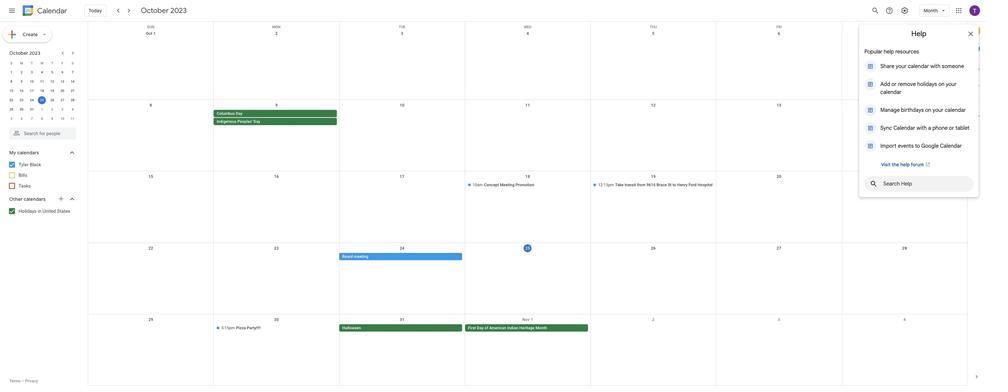 Task type: vqa. For each thing, say whether or not it's contained in the screenshot.


Task type: locate. For each thing, give the bounding box(es) containing it.
12 inside row group
[[50, 80, 54, 83]]

9 down november 2 element
[[51, 117, 53, 121]]

privacy link
[[25, 379, 38, 384]]

peoples'
[[238, 119, 253, 124]]

indigenous
[[217, 119, 237, 124]]

2 horizontal spatial 9
[[275, 103, 278, 108]]

1 horizontal spatial 16
[[274, 175, 279, 179]]

s
[[10, 61, 12, 65], [72, 61, 74, 65]]

0 vertical spatial 20
[[61, 89, 64, 93]]

29 for nov 1
[[149, 318, 153, 323]]

calendars up tyler black
[[17, 150, 39, 156]]

1 vertical spatial 6
[[62, 70, 63, 74]]

1 horizontal spatial t
[[51, 61, 53, 65]]

9 up 16 element at the left top
[[21, 80, 23, 83]]

november 1 element
[[38, 106, 46, 114]]

today button
[[84, 3, 106, 19]]

calendars
[[17, 150, 39, 156], [24, 196, 46, 202]]

1 vertical spatial 5
[[51, 70, 53, 74]]

1
[[154, 31, 156, 36], [10, 70, 12, 74], [41, 108, 43, 111], [531, 318, 533, 323]]

november 11 element
[[69, 115, 77, 123]]

17 element
[[28, 87, 36, 95]]

october up sun
[[141, 6, 169, 15]]

0 horizontal spatial t
[[31, 61, 33, 65]]

19 down 12 element
[[50, 89, 54, 93]]

7 down 31 element
[[31, 117, 33, 121]]

13
[[61, 80, 64, 83], [777, 103, 782, 108]]

29 element
[[7, 106, 15, 114]]

1 horizontal spatial 13
[[777, 103, 782, 108]]

2 vertical spatial 8
[[41, 117, 43, 121]]

9 for sun
[[275, 103, 278, 108]]

17
[[30, 89, 34, 93], [400, 175, 405, 179]]

12:13pm
[[599, 183, 614, 188]]

15 inside 15 element
[[10, 89, 13, 93]]

holidays in united states
[[19, 209, 70, 214]]

2
[[275, 31, 278, 36], [21, 70, 23, 74], [51, 108, 53, 111], [653, 318, 655, 323]]

cell
[[88, 110, 214, 126], [214, 110, 340, 126], [339, 110, 465, 126], [591, 110, 717, 126], [717, 110, 842, 126], [842, 110, 968, 126], [88, 182, 214, 190], [717, 182, 842, 190], [842, 182, 968, 190], [88, 253, 214, 261], [214, 253, 339, 261], [465, 253, 591, 261], [591, 253, 717, 261], [717, 253, 842, 261], [88, 325, 214, 333], [591, 325, 717, 333], [717, 325, 842, 333]]

october 2023
[[141, 6, 187, 15], [9, 50, 40, 56]]

0 horizontal spatial 30
[[20, 108, 24, 111]]

1 vertical spatial 11
[[526, 103, 530, 108]]

1 vertical spatial 10
[[400, 103, 405, 108]]

calendars up in
[[24, 196, 46, 202]]

1 horizontal spatial 18
[[526, 175, 530, 179]]

31 for nov 1
[[400, 318, 405, 323]]

2 horizontal spatial 10
[[400, 103, 405, 108]]

6 for 1
[[62, 70, 63, 74]]

black
[[30, 162, 41, 168]]

first
[[468, 326, 476, 331]]

month inside button
[[536, 326, 547, 331]]

row containing sun
[[88, 22, 968, 29]]

15
[[10, 89, 13, 93], [149, 175, 153, 179]]

0 horizontal spatial 19
[[50, 89, 54, 93]]

29
[[10, 108, 13, 111], [149, 318, 153, 323]]

transit
[[625, 183, 636, 188]]

0 vertical spatial 6
[[778, 31, 781, 36]]

8 for sun
[[150, 103, 152, 108]]

6
[[778, 31, 781, 36], [62, 70, 63, 74], [21, 117, 23, 121]]

31 inside october 2023 grid
[[30, 108, 34, 111]]

november 2 element
[[48, 106, 56, 114]]

holidays
[[19, 209, 37, 214]]

20
[[61, 89, 64, 93], [777, 175, 782, 179]]

5:15pm
[[221, 326, 235, 331]]

26 inside row group
[[50, 98, 54, 102]]

1 s from the left
[[10, 61, 12, 65]]

s right f
[[72, 61, 74, 65]]

nov
[[523, 318, 530, 323]]

1 horizontal spatial 2023
[[171, 6, 187, 15]]

31 up halloween button
[[400, 318, 405, 323]]

s left m
[[10, 61, 12, 65]]

0 vertical spatial 23
[[20, 98, 24, 102]]

1 vertical spatial 16
[[274, 175, 279, 179]]

thu
[[650, 25, 657, 29]]

6 down f
[[62, 70, 63, 74]]

19 up 12:13pm take transit from 9616 brace st to henry ford hospital
[[651, 175, 656, 179]]

row
[[88, 22, 968, 29], [88, 28, 968, 100], [6, 59, 78, 68], [6, 68, 78, 77], [6, 77, 78, 86], [6, 86, 78, 96], [6, 96, 78, 105], [88, 100, 968, 172], [6, 105, 78, 114], [6, 114, 78, 124], [88, 172, 968, 243], [88, 243, 968, 315], [88, 315, 968, 387]]

6 down the fri
[[778, 31, 781, 36]]

grid containing oct 1
[[88, 22, 968, 387]]

25
[[40, 98, 44, 102], [526, 246, 530, 251]]

wed
[[524, 25, 532, 29]]

row group
[[6, 68, 78, 124]]

month inside dropdown button
[[924, 8, 938, 14]]

0 vertical spatial 24
[[30, 98, 34, 102]]

1 right nov
[[531, 318, 533, 323]]

create button
[[3, 27, 52, 43]]

other calendars
[[9, 196, 46, 202]]

0 horizontal spatial 17
[[30, 89, 34, 93]]

take
[[616, 183, 624, 188]]

column header
[[843, 22, 968, 28]]

1 vertical spatial month
[[536, 326, 547, 331]]

0 vertical spatial 25
[[40, 98, 44, 102]]

tab list
[[968, 22, 987, 368]]

0 horizontal spatial 28
[[71, 98, 75, 102]]

2 vertical spatial day
[[477, 326, 484, 331]]

united
[[43, 209, 56, 214]]

1 horizontal spatial 31
[[400, 318, 405, 323]]

1 horizontal spatial 28
[[903, 246, 908, 251]]

24 down 17 element
[[30, 98, 34, 102]]

11
[[40, 80, 44, 83], [526, 103, 530, 108], [71, 117, 75, 121]]

None search field
[[0, 125, 82, 140]]

month
[[924, 8, 938, 14], [536, 326, 547, 331]]

13 inside october 2023 grid
[[61, 80, 64, 83]]

18 up promotion
[[526, 175, 530, 179]]

day left of
[[477, 326, 484, 331]]

0 horizontal spatial 20
[[61, 89, 64, 93]]

5 up 12 element
[[51, 70, 53, 74]]

20 element
[[58, 87, 66, 95]]

0 vertical spatial 2023
[[171, 6, 187, 15]]

23
[[20, 98, 24, 102], [274, 246, 279, 251]]

2 horizontal spatial 11
[[526, 103, 530, 108]]

1 vertical spatial 31
[[400, 318, 405, 323]]

30 element
[[18, 106, 26, 114]]

1 vertical spatial 15
[[149, 175, 153, 179]]

0 vertical spatial 8
[[10, 80, 12, 83]]

5 inside grid
[[653, 31, 655, 36]]

5 down thu
[[653, 31, 655, 36]]

1 vertical spatial 24
[[400, 246, 405, 251]]

18 down 11 element on the left
[[40, 89, 44, 93]]

10 inside grid
[[400, 103, 405, 108]]

22
[[10, 98, 13, 102], [149, 246, 153, 251]]

0 horizontal spatial 7
[[31, 117, 33, 121]]

oct
[[146, 31, 152, 36]]

24
[[30, 98, 34, 102], [400, 246, 405, 251]]

october 2023 grid
[[6, 59, 78, 124]]

15 element
[[7, 87, 15, 95]]

26
[[50, 98, 54, 102], [651, 246, 656, 251]]

0 horizontal spatial 6
[[21, 117, 23, 121]]

6 for oct 1
[[778, 31, 781, 36]]

month right heritage
[[536, 326, 547, 331]]

fri
[[777, 25, 782, 29]]

24 inside october 2023 grid
[[30, 98, 34, 102]]

calendars for other calendars
[[24, 196, 46, 202]]

2 vertical spatial 6
[[21, 117, 23, 121]]

st
[[668, 183, 672, 188]]

2023
[[171, 6, 187, 15], [29, 50, 40, 56]]

states
[[57, 209, 70, 214]]

18 element
[[38, 87, 46, 95]]

14 element
[[69, 78, 77, 86]]

0 horizontal spatial 2023
[[29, 50, 40, 56]]

other calendars button
[[1, 194, 82, 205]]

0 vertical spatial 18
[[40, 89, 44, 93]]

0 vertical spatial 21
[[71, 89, 75, 93]]

1 horizontal spatial s
[[72, 61, 74, 65]]

9 for october 2023
[[21, 80, 23, 83]]

1 horizontal spatial 12
[[651, 103, 656, 108]]

29 for 1
[[10, 108, 13, 111]]

1 horizontal spatial october 2023
[[141, 6, 187, 15]]

0 vertical spatial 7
[[72, 70, 74, 74]]

1 horizontal spatial 7
[[72, 70, 74, 74]]

october up m
[[9, 50, 28, 56]]

0 vertical spatial 19
[[50, 89, 54, 93]]

21
[[71, 89, 75, 93], [903, 175, 908, 179]]

9 inside november 9 element
[[51, 117, 53, 121]]

0 vertical spatial 27
[[61, 98, 64, 102]]

28
[[71, 98, 75, 102], [903, 246, 908, 251]]

0 horizontal spatial 23
[[20, 98, 24, 102]]

0 horizontal spatial 29
[[10, 108, 13, 111]]

day right peoples'
[[254, 119, 260, 124]]

31 down the 24 element
[[30, 108, 34, 111]]

november 8 element
[[38, 115, 46, 123]]

9 inside grid
[[275, 103, 278, 108]]

12
[[50, 80, 54, 83], [651, 103, 656, 108]]

0 horizontal spatial 12
[[50, 80, 54, 83]]

16 inside row group
[[20, 89, 24, 93]]

29 inside row group
[[10, 108, 13, 111]]

28 element
[[69, 96, 77, 104]]

10 element
[[28, 78, 36, 86]]

0 vertical spatial october
[[141, 6, 169, 15]]

calendar element
[[21, 4, 67, 19]]

11 inside grid
[[526, 103, 530, 108]]

day up peoples'
[[236, 111, 243, 116]]

1 vertical spatial day
[[254, 119, 260, 124]]

day inside button
[[477, 326, 484, 331]]

19 inside "element"
[[50, 89, 54, 93]]

1 horizontal spatial month
[[924, 8, 938, 14]]

henry
[[677, 183, 688, 188]]

31
[[30, 108, 34, 111], [400, 318, 405, 323]]

1 vertical spatial 30
[[274, 318, 279, 323]]

1 vertical spatial october
[[9, 50, 28, 56]]

0 horizontal spatial 8
[[10, 80, 12, 83]]

settings menu image
[[901, 7, 909, 15]]

1 vertical spatial 23
[[274, 246, 279, 251]]

30 for 1
[[20, 108, 24, 111]]

2 vertical spatial 11
[[71, 117, 75, 121]]

row containing 1
[[6, 68, 78, 77]]

1 vertical spatial 22
[[149, 246, 153, 251]]

1 vertical spatial 18
[[526, 175, 530, 179]]

0 vertical spatial 5
[[653, 31, 655, 36]]

10
[[30, 80, 34, 83], [400, 103, 405, 108], [61, 117, 64, 121]]

day
[[236, 111, 243, 116], [254, 119, 260, 124], [477, 326, 484, 331]]

6 inside grid
[[778, 31, 781, 36]]

1 vertical spatial 20
[[777, 175, 782, 179]]

1 vertical spatial 26
[[651, 246, 656, 251]]

0 horizontal spatial 16
[[20, 89, 24, 93]]

0 vertical spatial 29
[[10, 108, 13, 111]]

0 horizontal spatial 15
[[10, 89, 13, 93]]

0 vertical spatial october 2023
[[141, 6, 187, 15]]

2 horizontal spatial day
[[477, 326, 484, 331]]

1 horizontal spatial 9
[[51, 117, 53, 121]]

5 down 29 element
[[10, 117, 12, 121]]

0 vertical spatial 26
[[50, 98, 54, 102]]

1 horizontal spatial 5
[[51, 70, 53, 74]]

19
[[50, 89, 54, 93], [651, 175, 656, 179]]

0 horizontal spatial 27
[[61, 98, 64, 102]]

1 horizontal spatial 8
[[41, 117, 43, 121]]

6 down 30 element
[[21, 117, 23, 121]]

calendars for my calendars
[[17, 150, 39, 156]]

0 horizontal spatial 11
[[40, 80, 44, 83]]

grid
[[88, 22, 968, 387]]

1 horizontal spatial 6
[[62, 70, 63, 74]]

add other calendars image
[[58, 196, 64, 202]]

16
[[20, 89, 24, 93], [274, 175, 279, 179]]

18
[[40, 89, 44, 93], [526, 175, 530, 179]]

0 vertical spatial calendars
[[17, 150, 39, 156]]

november 5 element
[[7, 115, 15, 123]]

2 horizontal spatial 6
[[778, 31, 781, 36]]

2 horizontal spatial 8
[[150, 103, 152, 108]]

4
[[527, 31, 529, 36], [41, 70, 43, 74], [72, 108, 74, 111], [904, 318, 906, 323]]

17 inside grid
[[400, 175, 405, 179]]

2 vertical spatial 5
[[10, 117, 12, 121]]

21 inside row group
[[71, 89, 75, 93]]

november 4 element
[[69, 106, 77, 114]]

9616
[[647, 183, 656, 188]]

tyler black
[[19, 162, 41, 168]]

1 horizontal spatial 11
[[71, 117, 75, 121]]

november 7 element
[[28, 115, 36, 123]]

29 inside grid
[[149, 318, 153, 323]]

24 up board meeting button
[[400, 246, 405, 251]]

t left w
[[31, 61, 33, 65]]

0 horizontal spatial 13
[[61, 80, 64, 83]]

9
[[21, 80, 23, 83], [275, 103, 278, 108], [51, 117, 53, 121]]

1 t from the left
[[31, 61, 33, 65]]

1 horizontal spatial 19
[[651, 175, 656, 179]]

30 inside row group
[[20, 108, 24, 111]]

1 horizontal spatial 23
[[274, 246, 279, 251]]

10am
[[473, 183, 483, 188]]

0 vertical spatial 10
[[30, 80, 34, 83]]

0 vertical spatial 17
[[30, 89, 34, 93]]

2 horizontal spatial 5
[[653, 31, 655, 36]]

1 horizontal spatial 26
[[651, 246, 656, 251]]

0 vertical spatial month
[[924, 8, 938, 14]]

terms link
[[9, 379, 21, 384]]

row containing oct 1
[[88, 28, 968, 100]]

8
[[10, 80, 12, 83], [150, 103, 152, 108], [41, 117, 43, 121]]

mon
[[272, 25, 281, 29]]

1 vertical spatial 9
[[275, 103, 278, 108]]

7 up the 14
[[72, 70, 74, 74]]

31 for 1
[[30, 108, 34, 111]]

month right settings menu image
[[924, 8, 938, 14]]

2 vertical spatial 9
[[51, 117, 53, 121]]

t
[[31, 61, 33, 65], [51, 61, 53, 65]]

october 2023 up m
[[9, 50, 40, 56]]

t left f
[[51, 61, 53, 65]]

hospital
[[698, 183, 713, 188]]

0 vertical spatial 12
[[50, 80, 54, 83]]

9 up columbus day button
[[275, 103, 278, 108]]

7
[[72, 70, 74, 74], [31, 117, 33, 121]]

1 up 15 element
[[10, 70, 12, 74]]

october
[[141, 6, 169, 15], [9, 50, 28, 56]]

3 inside 'element'
[[62, 108, 63, 111]]

october 2023 up sun
[[141, 6, 187, 15]]

1 vertical spatial 8
[[150, 103, 152, 108]]

2 inside november 2 element
[[51, 108, 53, 111]]

27 element
[[58, 96, 66, 104]]

1 vertical spatial 28
[[903, 246, 908, 251]]

today
[[89, 8, 102, 14]]

10am concept meeting promotion
[[473, 183, 535, 188]]

0 horizontal spatial 10
[[30, 80, 34, 83]]

november 9 element
[[48, 115, 56, 123]]

–
[[21, 379, 24, 384]]

from
[[637, 183, 646, 188]]



Task type: describe. For each thing, give the bounding box(es) containing it.
12 for october 2023
[[50, 80, 54, 83]]

of
[[485, 326, 489, 331]]

5:15pm pizza party!!!!
[[221, 326, 261, 331]]

bills
[[19, 173, 27, 178]]

indian
[[508, 326, 519, 331]]

2 t from the left
[[51, 61, 53, 65]]

terms – privacy
[[9, 379, 38, 384]]

Search for people text field
[[13, 128, 72, 140]]

row containing s
[[6, 59, 78, 68]]

8 for october 2023
[[10, 80, 12, 83]]

nov 1
[[523, 318, 533, 323]]

28 inside 28 "element"
[[71, 98, 75, 102]]

halloween button
[[339, 325, 463, 332]]

november 3 element
[[58, 106, 66, 114]]

concept
[[484, 183, 499, 188]]

13 for sun
[[777, 103, 782, 108]]

to
[[673, 183, 676, 188]]

meeting
[[354, 255, 369, 259]]

sun
[[147, 25, 154, 29]]

terms
[[9, 379, 21, 384]]

13 for october 2023
[[61, 80, 64, 83]]

23 element
[[18, 96, 26, 104]]

1 horizontal spatial 21
[[903, 175, 908, 179]]

1 right oct
[[154, 31, 156, 36]]

12 element
[[48, 78, 56, 86]]

my calendars list
[[1, 160, 82, 191]]

23 inside 'element'
[[20, 98, 24, 102]]

5 for 1
[[51, 70, 53, 74]]

2 s from the left
[[72, 61, 74, 65]]

oct 1
[[146, 31, 156, 36]]

promotion
[[516, 183, 535, 188]]

november 6 element
[[18, 115, 26, 123]]

my calendars button
[[1, 148, 82, 158]]

november 10 element
[[58, 115, 66, 123]]

w
[[41, 61, 44, 65]]

1 horizontal spatial 15
[[149, 175, 153, 179]]

17 inside row group
[[30, 89, 34, 93]]

other
[[9, 196, 23, 202]]

24 element
[[28, 96, 36, 104]]

11 for october 2023
[[40, 80, 44, 83]]

my calendars
[[9, 150, 39, 156]]

25 cell
[[37, 96, 47, 105]]

in
[[38, 209, 41, 214]]

7 inside "element"
[[31, 117, 33, 121]]

1 vertical spatial 2023
[[29, 50, 40, 56]]

tyler
[[19, 162, 29, 168]]

month button
[[920, 3, 950, 19]]

22 inside grid
[[149, 246, 153, 251]]

18 inside grid
[[526, 175, 530, 179]]

22 element
[[7, 96, 15, 104]]

1 vertical spatial 25
[[526, 246, 530, 251]]

28 inside grid
[[903, 246, 908, 251]]

20 inside "element"
[[61, 89, 64, 93]]

0 horizontal spatial october 2023
[[9, 50, 40, 56]]

25 inside cell
[[40, 98, 44, 102]]

tasks
[[19, 183, 31, 189]]

f
[[62, 61, 63, 65]]

2 vertical spatial 10
[[61, 117, 64, 121]]

25, today element
[[38, 96, 46, 104]]

1 horizontal spatial day
[[254, 119, 260, 124]]

1 horizontal spatial october
[[141, 6, 169, 15]]

31 element
[[28, 106, 36, 114]]

16 inside grid
[[274, 175, 279, 179]]

ford
[[689, 183, 697, 188]]

cell containing columbus day
[[214, 110, 340, 126]]

meeting
[[500, 183, 515, 188]]

27 inside october 2023 grid
[[61, 98, 64, 102]]

22 inside row group
[[10, 98, 13, 102]]

calendar
[[37, 6, 67, 15]]

19 element
[[48, 87, 56, 95]]

12:13pm take transit from 9616 brace st to henry ford hospital
[[599, 183, 713, 188]]

10 for sun
[[400, 103, 405, 108]]

26 element
[[48, 96, 56, 104]]

day for columbus
[[236, 111, 243, 116]]

board meeting
[[342, 255, 369, 259]]

main drawer image
[[8, 7, 16, 15]]

first day of american indian heritage month
[[468, 326, 547, 331]]

day for first
[[477, 326, 484, 331]]

13 element
[[58, 78, 66, 86]]

m
[[20, 61, 23, 65]]

1 horizontal spatial 24
[[400, 246, 405, 251]]

halloween
[[342, 326, 361, 331]]

first day of american indian heritage month button
[[465, 325, 588, 332]]

columbus
[[217, 111, 235, 116]]

18 inside row group
[[40, 89, 44, 93]]

5 for oct 1
[[653, 31, 655, 36]]

board
[[342, 255, 353, 259]]

columbus day button
[[214, 110, 337, 117]]

1 vertical spatial 27
[[777, 246, 782, 251]]

23 inside grid
[[274, 246, 279, 251]]

1 vertical spatial 19
[[651, 175, 656, 179]]

1 down 25, today element
[[41, 108, 43, 111]]

my
[[9, 150, 16, 156]]

10 for october 2023
[[30, 80, 34, 83]]

0 horizontal spatial 5
[[10, 117, 12, 121]]

board meeting button
[[339, 253, 463, 261]]

party!!!!
[[247, 326, 261, 331]]

21 element
[[69, 87, 77, 95]]

brace
[[657, 183, 667, 188]]

12 for sun
[[651, 103, 656, 108]]

tue
[[399, 25, 406, 29]]

11 element
[[38, 78, 46, 86]]

4 inside 'element'
[[72, 108, 74, 111]]

heritage
[[520, 326, 535, 331]]

14
[[71, 80, 75, 83]]

20 inside grid
[[777, 175, 782, 179]]

american
[[490, 326, 507, 331]]

pizza
[[236, 326, 246, 331]]

privacy
[[25, 379, 38, 384]]

indigenous peoples' day button
[[214, 118, 337, 125]]

16 element
[[18, 87, 26, 95]]

support image
[[886, 7, 894, 15]]

11 for sun
[[526, 103, 530, 108]]

columbus day indigenous peoples' day
[[217, 111, 260, 124]]

row containing 5
[[6, 114, 78, 124]]

calendar heading
[[36, 6, 67, 15]]

create
[[23, 32, 38, 38]]

row group containing 1
[[6, 68, 78, 124]]

30 for nov 1
[[274, 318, 279, 323]]



